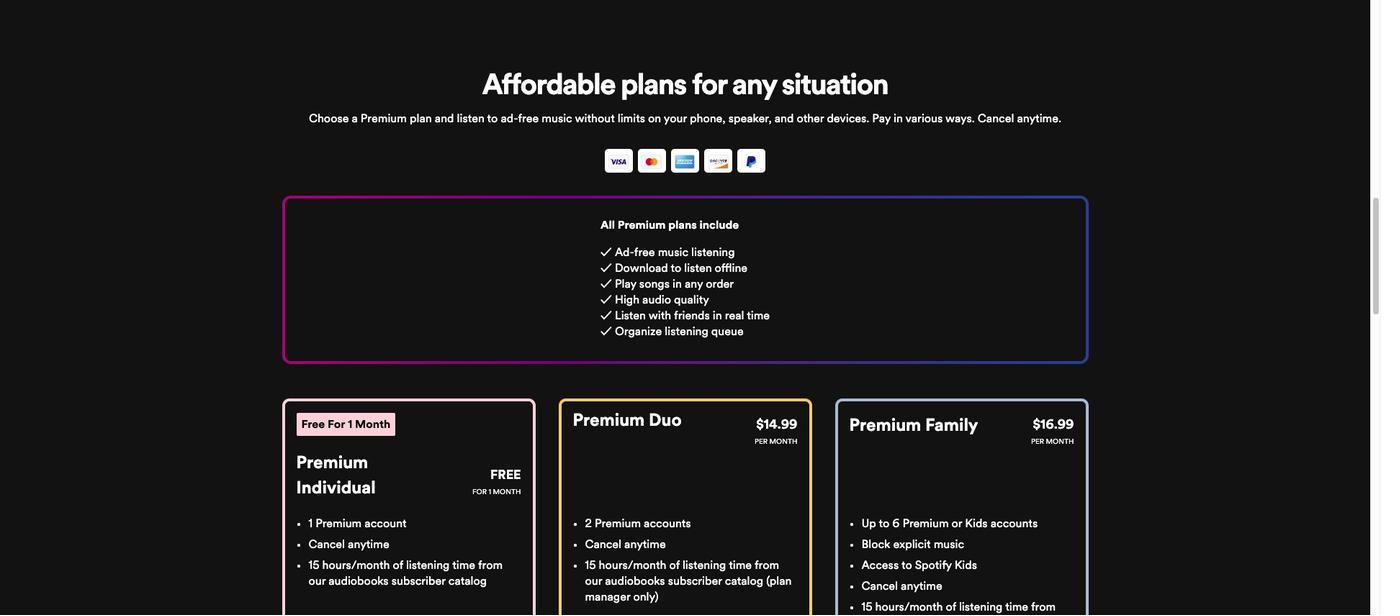 Task type: vqa. For each thing, say whether or not it's contained in the screenshot.
the rightmost 'To'
no



Task type: describe. For each thing, give the bounding box(es) containing it.
premium inside premium individual
[[296, 451, 368, 474]]

speaker,
[[728, 110, 772, 126]]

month
[[355, 416, 391, 432]]

time inside 'ad-free music listening download to listen offline play songs in any order high audio quality listen with friends in real time organize listening queue'
[[747, 308, 770, 323]]

15 for 15 hours/month of listening time from our audiobooks subscriber catalog
[[309, 557, 319, 573]]

cancel down 1 premium account
[[309, 536, 345, 552]]

$16.99
[[1033, 416, 1074, 434]]

pay
[[872, 110, 891, 126]]

premium family
[[849, 413, 978, 437]]

listening for 15 hours/month of listening time from our audiobooks subscriber catalog
[[406, 557, 450, 573]]

organize
[[615, 323, 662, 339]]

$16.99 per month
[[1031, 416, 1074, 447]]

audiobooks for accounts
[[605, 573, 665, 589]]

up to 6 premium or kids accounts
[[862, 515, 1038, 531]]

listening for 15 hours/month of listening time from our audiobooks subscriber catalog (pla
[[959, 599, 1003, 615]]

audiobooks inside 15 hours/month of listening time from our audiobooks subscriber catalog (pla
[[881, 615, 942, 616]]

hours/month inside 15 hours/month of listening time from our audiobooks subscriber catalog (pla
[[875, 599, 943, 615]]

2 accounts from the left
[[991, 515, 1038, 531]]

time for 15 hours/month of listening time from our audiobooks subscriber catalog
[[452, 557, 475, 573]]

from for 15 hours/month of listening time from our audiobooks subscriber catalog (plan manager only)
[[755, 557, 779, 573]]

anytime for accounts
[[624, 536, 666, 552]]

ad-
[[615, 244, 634, 260]]

1 premium account
[[309, 515, 407, 531]]

your
[[664, 110, 687, 126]]

audiobooks for account
[[328, 573, 389, 589]]

2 and from the left
[[775, 110, 794, 126]]

listen inside affordable plans for any situation choose a premium plan and listen to ad-free music without limits on your phone, speaker, and other devices. pay in various ways. cancel anytime.
[[457, 110, 485, 126]]

15 for 15 hours/month of listening time from our audiobooks subscriber catalog (plan manager only)
[[585, 557, 596, 573]]

play
[[615, 276, 636, 292]]

2 premium accounts
[[585, 515, 691, 531]]

cancel anytime for accounts
[[585, 536, 666, 552]]

per for premium family
[[1031, 437, 1044, 447]]

1 accounts from the left
[[644, 515, 691, 531]]

premium individual
[[296, 451, 376, 500]]

1 for free
[[489, 487, 491, 496]]

1 and from the left
[[435, 110, 454, 126]]

music for block explicit music
[[934, 536, 964, 552]]

download
[[615, 260, 668, 276]]

free
[[301, 416, 325, 432]]

block
[[862, 536, 890, 552]]

2 horizontal spatial cancel anytime
[[862, 578, 942, 594]]

up
[[862, 515, 876, 531]]

subscriber for 2 premium accounts
[[668, 573, 722, 589]]

only)
[[633, 589, 659, 604]]

cancel inside affordable plans for any situation choose a premium plan and listen to ad-free music without limits on your phone, speaker, and other devices. pay in various ways. cancel anytime.
[[978, 110, 1014, 126]]

free inside 'ad-free music listening download to listen offline play songs in any order high audio quality listen with friends in real time organize listening queue'
[[634, 244, 655, 260]]

block explicit music
[[862, 536, 964, 552]]

month for premium family
[[1046, 437, 1074, 447]]

any inside 'ad-free music listening download to listen offline play songs in any order high audio quality listen with friends in real time organize listening queue'
[[685, 276, 703, 292]]

affordable
[[482, 64, 615, 104]]

anytime for account
[[348, 536, 389, 552]]

amex logo image
[[675, 155, 696, 169]]

to inside affordable plans for any situation choose a premium plan and listen to ad-free music without limits on your phone, speaker, and other devices. pay in various ways. cancel anytime.
[[487, 110, 498, 126]]

include
[[700, 217, 739, 233]]

per for premium duo
[[755, 437, 768, 447]]

affordable plans for any situation choose a premium plan and listen to ad-free music without limits on your phone, speaker, and other devices. pay in various ways. cancel anytime.
[[309, 64, 1061, 126]]

music for ad-free music listening download to listen offline play songs in any order high audio quality listen with friends in real time organize listening queue
[[658, 244, 688, 260]]

plans inside affordable plans for any situation choose a premium plan and listen to ad-free music without limits on your phone, speaker, and other devices. pay in various ways. cancel anytime.
[[621, 64, 686, 104]]

devices.
[[827, 110, 869, 126]]

visa logo image
[[608, 155, 629, 169]]

or
[[952, 515, 962, 531]]

subscriber inside 15 hours/month of listening time from our audiobooks subscriber catalog (pla
[[944, 615, 999, 616]]

explicit
[[893, 536, 931, 552]]

of for account
[[393, 557, 403, 573]]

access
[[862, 557, 899, 573]]

duo
[[649, 408, 682, 432]]

our for 15 hours/month of listening time from our audiobooks subscriber catalog (plan manager only)
[[585, 573, 602, 589]]

2 horizontal spatial anytime
[[901, 578, 942, 594]]

of for accounts
[[669, 557, 680, 573]]

15 hours/month of listening time from our audiobooks subscriber catalog
[[309, 557, 503, 589]]

mastercard logo image
[[642, 155, 662, 169]]

$14.99
[[756, 416, 797, 434]]

ad-
[[501, 110, 518, 126]]

cancel anytime for account
[[309, 536, 389, 552]]

to down explicit
[[901, 557, 912, 573]]

of inside 15 hours/month of listening time from our audiobooks subscriber catalog (pla
[[946, 599, 956, 615]]

without
[[575, 110, 615, 126]]

anytime.
[[1017, 110, 1061, 126]]

catalog for 15 hours/month of listening time from our audiobooks subscriber catalog (pla
[[1001, 615, 1040, 616]]

songs
[[639, 276, 670, 292]]

order
[[706, 276, 734, 292]]

listen
[[615, 308, 646, 323]]



Task type: locate. For each thing, give the bounding box(es) containing it.
premium left duo
[[573, 408, 645, 432]]

15
[[309, 557, 319, 573], [585, 557, 596, 573], [862, 599, 872, 615]]

queue
[[711, 323, 744, 339]]

0 vertical spatial in
[[894, 110, 903, 126]]

2 horizontal spatial from
[[1031, 599, 1056, 615]]

2 horizontal spatial month
[[1046, 437, 1074, 447]]

2 horizontal spatial hours/month
[[875, 599, 943, 615]]

premium up block explicit music
[[903, 515, 949, 531]]

to
[[487, 110, 498, 126], [671, 260, 681, 276], [879, 515, 890, 531], [901, 557, 912, 573]]

subscriber down account
[[391, 573, 446, 589]]

our for 15 hours/month of listening time from our audiobooks subscriber catalog (pla
[[862, 615, 879, 616]]

1 right for
[[489, 487, 491, 496]]

hours/month inside 15 hours/month of listening time from our audiobooks subscriber catalog
[[322, 557, 390, 573]]

of down the 2 premium accounts
[[669, 557, 680, 573]]

hours/month down access to spotify kids
[[875, 599, 943, 615]]

of down the spotify
[[946, 599, 956, 615]]

all premium plans include
[[600, 217, 739, 233]]

listening
[[691, 244, 735, 260], [665, 323, 708, 339], [406, 557, 450, 573], [683, 557, 726, 573], [959, 599, 1003, 615]]

any
[[732, 64, 776, 104], [685, 276, 703, 292]]

from inside 15 hours/month of listening time from our audiobooks subscriber catalog (plan manager only)
[[755, 557, 779, 573]]

audiobooks
[[328, 573, 389, 589], [605, 573, 665, 589], [881, 615, 942, 616]]

hours/month
[[322, 557, 390, 573], [599, 557, 666, 573], [875, 599, 943, 615]]

time
[[747, 308, 770, 323], [452, 557, 475, 573], [729, 557, 752, 573], [1005, 599, 1028, 615]]

0 horizontal spatial any
[[685, 276, 703, 292]]

music inside 'ad-free music listening download to listen offline play songs in any order high audio quality listen with friends in real time organize listening queue'
[[658, 244, 688, 260]]

our for 15 hours/month of listening time from our audiobooks subscriber catalog
[[309, 573, 326, 589]]

choose
[[309, 110, 349, 126]]

our inside 15 hours/month of listening time from our audiobooks subscriber catalog (pla
[[862, 615, 879, 616]]

1 horizontal spatial listen
[[684, 260, 712, 276]]

month inside free for 1 month
[[493, 487, 521, 496]]

free down affordable
[[518, 110, 539, 126]]

in right "pay"
[[894, 110, 903, 126]]

music down all premium plans include
[[658, 244, 688, 260]]

2 vertical spatial music
[[934, 536, 964, 552]]

from inside 15 hours/month of listening time from our audiobooks subscriber catalog (pla
[[1031, 599, 1056, 615]]

2 vertical spatial in
[[713, 308, 722, 323]]

premium right "a"
[[361, 110, 407, 126]]

premium right 2
[[595, 515, 641, 531]]

manager
[[585, 589, 630, 604]]

audiobooks down the 2 premium accounts
[[605, 573, 665, 589]]

2 horizontal spatial subscriber
[[944, 615, 999, 616]]

cancel anytime down 1 premium account
[[309, 536, 389, 552]]

1 horizontal spatial audiobooks
[[605, 573, 665, 589]]

1 horizontal spatial of
[[669, 557, 680, 573]]

1 vertical spatial plans
[[668, 217, 697, 233]]

kids right the spotify
[[955, 557, 977, 573]]

to inside 'ad-free music listening download to listen offline play songs in any order high audio quality listen with friends in real time organize listening queue'
[[671, 260, 681, 276]]

0 horizontal spatial from
[[478, 557, 503, 573]]

of
[[393, 557, 403, 573], [669, 557, 680, 573], [946, 599, 956, 615]]

family
[[925, 413, 978, 437]]

cancel down access
[[862, 578, 898, 594]]

listening for 15 hours/month of listening time from our audiobooks subscriber catalog (plan manager only)
[[683, 557, 726, 573]]

0 vertical spatial any
[[732, 64, 776, 104]]

to right songs
[[671, 260, 681, 276]]

a
[[352, 110, 358, 126]]

free inside affordable plans for any situation choose a premium plan and listen to ad-free music without limits on your phone, speaker, and other devices. pay in various ways. cancel anytime.
[[518, 110, 539, 126]]

of down account
[[393, 557, 403, 573]]

our inside 15 hours/month of listening time from our audiobooks subscriber catalog (plan manager only)
[[585, 573, 602, 589]]

2 horizontal spatial music
[[934, 536, 964, 552]]

premium duo
[[573, 408, 682, 432]]

catalog for 15 hours/month of listening time from our audiobooks subscriber catalog (plan manager only)
[[725, 573, 763, 589]]

1 horizontal spatial and
[[775, 110, 794, 126]]

limits
[[618, 110, 645, 126]]

cancel
[[978, 110, 1014, 126], [309, 536, 345, 552], [585, 536, 621, 552], [862, 578, 898, 594]]

0 horizontal spatial accounts
[[644, 515, 691, 531]]

0 vertical spatial kids
[[965, 515, 988, 531]]

phone,
[[690, 110, 726, 126]]

1 vertical spatial any
[[685, 276, 703, 292]]

1 horizontal spatial cancel anytime
[[585, 536, 666, 552]]

1 horizontal spatial accounts
[[991, 515, 1038, 531]]

catalog
[[448, 573, 487, 589], [725, 573, 763, 589], [1001, 615, 1040, 616]]

in inside affordable plans for any situation choose a premium plan and listen to ad-free music without limits on your phone, speaker, and other devices. pay in various ways. cancel anytime.
[[894, 110, 903, 126]]

offline
[[715, 260, 748, 276]]

subscriber for 1 premium account
[[391, 573, 446, 589]]

accounts right "or"
[[991, 515, 1038, 531]]

paypal logo image
[[741, 155, 762, 169]]

1 horizontal spatial subscriber
[[668, 573, 722, 589]]

our left only)
[[585, 573, 602, 589]]

on
[[648, 110, 661, 126]]

catalog inside 15 hours/month of listening time from our audiobooks subscriber catalog (pla
[[1001, 615, 1040, 616]]

to left ad-
[[487, 110, 498, 126]]

for
[[692, 64, 727, 104], [328, 416, 345, 432]]

friends
[[674, 308, 710, 323]]

all
[[600, 217, 615, 233]]

premium up ad-
[[618, 217, 666, 233]]

in left real
[[713, 308, 722, 323]]

from for 15 hours/month of listening time from our audiobooks subscriber catalog (pla
[[1031, 599, 1056, 615]]

1
[[348, 416, 352, 432], [489, 487, 491, 496], [309, 515, 313, 531]]

1 horizontal spatial music
[[658, 244, 688, 260]]

for up "phone,"
[[692, 64, 727, 104]]

from
[[478, 557, 503, 573], [755, 557, 779, 573], [1031, 599, 1056, 615]]

listening inside 15 hours/month of listening time from our audiobooks subscriber catalog (plan manager only)
[[683, 557, 726, 573]]

music inside affordable plans for any situation choose a premium plan and listen to ad-free music without limits on your phone, speaker, and other devices. pay in various ways. cancel anytime.
[[542, 110, 572, 126]]

0 horizontal spatial in
[[673, 276, 682, 292]]

cancel anytime
[[309, 536, 389, 552], [585, 536, 666, 552], [862, 578, 942, 594]]

per inside $16.99 per month
[[1031, 437, 1044, 447]]

1 vertical spatial listen
[[684, 260, 712, 276]]

2 horizontal spatial of
[[946, 599, 956, 615]]

access to spotify kids
[[862, 557, 977, 573]]

0 vertical spatial free
[[518, 110, 539, 126]]

0 horizontal spatial and
[[435, 110, 454, 126]]

any up speaker,
[[732, 64, 776, 104]]

listen up 'quality'
[[684, 260, 712, 276]]

0 horizontal spatial anytime
[[348, 536, 389, 552]]

for
[[472, 487, 487, 496]]

15 inside 15 hours/month of listening time from our audiobooks subscriber catalog (plan manager only)
[[585, 557, 596, 573]]

1 horizontal spatial free
[[634, 244, 655, 260]]

per down $14.99
[[755, 437, 768, 447]]

our inside 15 hours/month of listening time from our audiobooks subscriber catalog
[[309, 573, 326, 589]]

anytime down 1 premium account
[[348, 536, 389, 552]]

1 for free
[[348, 416, 352, 432]]

time for 15 hours/month of listening time from our audiobooks subscriber catalog (pla
[[1005, 599, 1028, 615]]

audiobooks inside 15 hours/month of listening time from our audiobooks subscriber catalog (plan manager only)
[[605, 573, 665, 589]]

premium down individual
[[316, 515, 362, 531]]

individual
[[296, 476, 376, 500]]

hours/month down 1 premium account
[[322, 557, 390, 573]]

15 for 15 hours/month of listening time from our audiobooks subscriber catalog (pla
[[862, 599, 872, 615]]

cancel anytime down the 2 premium accounts
[[585, 536, 666, 552]]

of inside 15 hours/month of listening time from our audiobooks subscriber catalog
[[393, 557, 403, 573]]

accounts up 15 hours/month of listening time from our audiobooks subscriber catalog (plan manager only)
[[644, 515, 691, 531]]

ad-free music listening download to listen offline play songs in any order high audio quality listen with friends in real time organize listening queue
[[615, 244, 770, 339]]

in right songs
[[673, 276, 682, 292]]

listen
[[457, 110, 485, 126], [684, 260, 712, 276]]

2 horizontal spatial our
[[862, 615, 879, 616]]

to left 6
[[879, 515, 890, 531]]

discover logo image
[[708, 155, 729, 169]]

2 vertical spatial 1
[[309, 515, 313, 531]]

our
[[309, 573, 326, 589], [585, 573, 602, 589], [862, 615, 879, 616]]

and
[[435, 110, 454, 126], [775, 110, 794, 126]]

15 down access
[[862, 599, 872, 615]]

0 horizontal spatial month
[[493, 487, 521, 496]]

1 horizontal spatial for
[[692, 64, 727, 104]]

1 horizontal spatial month
[[769, 437, 797, 447]]

accounts
[[644, 515, 691, 531], [991, 515, 1038, 531]]

listen inside 'ad-free music listening download to listen offline play songs in any order high audio quality listen with friends in real time organize listening queue'
[[684, 260, 712, 276]]

hours/month for account
[[322, 557, 390, 573]]

various
[[905, 110, 943, 126]]

kids
[[965, 515, 988, 531], [955, 557, 977, 573]]

plans left include
[[668, 217, 697, 233]]

time inside 15 hours/month of listening time from our audiobooks subscriber catalog (pla
[[1005, 599, 1028, 615]]

0 horizontal spatial 1
[[309, 515, 313, 531]]

anytime down the 2 premium accounts
[[624, 536, 666, 552]]

per down $16.99
[[1031, 437, 1044, 447]]

month inside $16.99 per month
[[1046, 437, 1074, 447]]

listen left ad-
[[457, 110, 485, 126]]

our down access
[[862, 615, 879, 616]]

with
[[649, 308, 671, 323]]

month down $16.99
[[1046, 437, 1074, 447]]

0 horizontal spatial hours/month
[[322, 557, 390, 573]]

hours/month inside 15 hours/month of listening time from our audiobooks subscriber catalog (plan manager only)
[[599, 557, 666, 573]]

1 horizontal spatial from
[[755, 557, 779, 573]]

in
[[894, 110, 903, 126], [673, 276, 682, 292], [713, 308, 722, 323]]

6
[[892, 515, 900, 531]]

free up songs
[[634, 244, 655, 260]]

audio
[[642, 292, 671, 308]]

2 horizontal spatial in
[[894, 110, 903, 126]]

0 vertical spatial plans
[[621, 64, 686, 104]]

hours/month for accounts
[[599, 557, 666, 573]]

catalog for 15 hours/month of listening time from our audiobooks subscriber catalog
[[448, 573, 487, 589]]

per
[[755, 437, 768, 447], [1031, 437, 1044, 447]]

account
[[365, 515, 407, 531]]

15 up manager
[[585, 557, 596, 573]]

subscriber
[[391, 573, 446, 589], [668, 573, 722, 589], [944, 615, 999, 616]]

1 vertical spatial for
[[328, 416, 345, 432]]

month down $14.99
[[769, 437, 797, 447]]

1 vertical spatial music
[[658, 244, 688, 260]]

cancel right ways. in the top right of the page
[[978, 110, 1014, 126]]

month down 'free'
[[493, 487, 521, 496]]

2 horizontal spatial catalog
[[1001, 615, 1040, 616]]

listening inside 15 hours/month of listening time from our audiobooks subscriber catalog
[[406, 557, 450, 573]]

month inside $14.99 per month
[[769, 437, 797, 447]]

high
[[615, 292, 639, 308]]

plan
[[410, 110, 432, 126]]

time inside 15 hours/month of listening time from our audiobooks subscriber catalog (plan manager only)
[[729, 557, 752, 573]]

2 horizontal spatial 1
[[489, 487, 491, 496]]

from for 15 hours/month of listening time from our audiobooks subscriber catalog
[[478, 557, 503, 573]]

0 horizontal spatial listen
[[457, 110, 485, 126]]

anytime down access to spotify kids
[[901, 578, 942, 594]]

plans
[[621, 64, 686, 104], [668, 217, 697, 233]]

audiobooks down 1 premium account
[[328, 573, 389, 589]]

cancel down 2
[[585, 536, 621, 552]]

catalog inside 15 hours/month of listening time from our audiobooks subscriber catalog (plan manager only)
[[725, 573, 763, 589]]

for right free
[[328, 416, 345, 432]]

premium inside affordable plans for any situation choose a premium plan and listen to ad-free music without limits on your phone, speaker, and other devices. pay in various ways. cancel anytime.
[[361, 110, 407, 126]]

0 horizontal spatial our
[[309, 573, 326, 589]]

time inside 15 hours/month of listening time from our audiobooks subscriber catalog
[[452, 557, 475, 573]]

0 vertical spatial music
[[542, 110, 572, 126]]

1 horizontal spatial in
[[713, 308, 722, 323]]

1 vertical spatial 1
[[489, 487, 491, 496]]

premium
[[361, 110, 407, 126], [618, 217, 666, 233], [573, 408, 645, 432], [849, 413, 921, 437], [296, 451, 368, 474], [316, 515, 362, 531], [595, 515, 641, 531], [903, 515, 949, 531]]

1 inside free for 1 month
[[489, 487, 491, 496]]

1 vertical spatial kids
[[955, 557, 977, 573]]

0 horizontal spatial free
[[518, 110, 539, 126]]

plans up on
[[621, 64, 686, 104]]

real
[[725, 308, 744, 323]]

and right plan in the left of the page
[[435, 110, 454, 126]]

2 horizontal spatial audiobooks
[[881, 615, 942, 616]]

15 inside 15 hours/month of listening time from our audiobooks subscriber catalog
[[309, 557, 319, 573]]

0 horizontal spatial for
[[328, 416, 345, 432]]

situation
[[782, 64, 888, 104]]

from inside 15 hours/month of listening time from our audiobooks subscriber catalog
[[478, 557, 503, 573]]

music down affordable
[[542, 110, 572, 126]]

subscriber right only)
[[668, 573, 722, 589]]

$14.99 per month
[[755, 416, 797, 447]]

1 vertical spatial free
[[634, 244, 655, 260]]

per inside $14.99 per month
[[755, 437, 768, 447]]

free
[[518, 110, 539, 126], [634, 244, 655, 260]]

subscriber down the spotify
[[944, 615, 999, 616]]

any inside affordable plans for any situation choose a premium plan and listen to ad-free music without limits on your phone, speaker, and other devices. pay in various ways. cancel anytime.
[[732, 64, 776, 104]]

(plan
[[766, 573, 792, 589]]

0 horizontal spatial 15
[[309, 557, 319, 573]]

1 horizontal spatial anytime
[[624, 536, 666, 552]]

1 horizontal spatial catalog
[[725, 573, 763, 589]]

our down 1 premium account
[[309, 573, 326, 589]]

1 horizontal spatial our
[[585, 573, 602, 589]]

1 horizontal spatial 1
[[348, 416, 352, 432]]

ways.
[[945, 110, 975, 126]]

music
[[542, 110, 572, 126], [658, 244, 688, 260], [934, 536, 964, 552]]

2 horizontal spatial 15
[[862, 599, 872, 615]]

0 horizontal spatial music
[[542, 110, 572, 126]]

cancel anytime down access to spotify kids
[[862, 578, 942, 594]]

any left order
[[685, 276, 703, 292]]

subscriber inside 15 hours/month of listening time from our audiobooks subscriber catalog
[[391, 573, 446, 589]]

month
[[769, 437, 797, 447], [1046, 437, 1074, 447], [493, 487, 521, 496]]

1 per from the left
[[755, 437, 768, 447]]

0 vertical spatial listen
[[457, 110, 485, 126]]

of inside 15 hours/month of listening time from our audiobooks subscriber catalog (plan manager only)
[[669, 557, 680, 573]]

1 down individual
[[309, 515, 313, 531]]

subscriber inside 15 hours/month of listening time from our audiobooks subscriber catalog (plan manager only)
[[668, 573, 722, 589]]

free for 1 month
[[301, 416, 391, 432]]

15 down 1 premium account
[[309, 557, 319, 573]]

2 per from the left
[[1031, 437, 1044, 447]]

1 horizontal spatial any
[[732, 64, 776, 104]]

1 vertical spatial in
[[673, 276, 682, 292]]

music down the up to 6 premium or kids accounts
[[934, 536, 964, 552]]

audiobooks inside 15 hours/month of listening time from our audiobooks subscriber catalog
[[328, 573, 389, 589]]

15 hours/month of listening time from our audiobooks subscriber catalog (pla
[[862, 599, 1068, 616]]

15 hours/month of listening time from our audiobooks subscriber catalog (plan manager only)
[[585, 557, 792, 604]]

0 horizontal spatial per
[[755, 437, 768, 447]]

spotify
[[915, 557, 952, 573]]

1 horizontal spatial hours/month
[[599, 557, 666, 573]]

and left the other
[[775, 110, 794, 126]]

0 horizontal spatial catalog
[[448, 573, 487, 589]]

premium up individual
[[296, 451, 368, 474]]

listening inside 15 hours/month of listening time from our audiobooks subscriber catalog (pla
[[959, 599, 1003, 615]]

0 horizontal spatial subscriber
[[391, 573, 446, 589]]

0 vertical spatial 1
[[348, 416, 352, 432]]

month for premium duo
[[769, 437, 797, 447]]

15 inside 15 hours/month of listening time from our audiobooks subscriber catalog (pla
[[862, 599, 872, 615]]

listening for ad-free music listening download to listen offline play songs in any order high audio quality listen with friends in real time organize listening queue
[[691, 244, 735, 260]]

catalog inside 15 hours/month of listening time from our audiobooks subscriber catalog
[[448, 573, 487, 589]]

free
[[490, 466, 521, 484]]

for inside affordable plans for any situation choose a premium plan and listen to ad-free music without limits on your phone, speaker, and other devices. pay in various ways. cancel anytime.
[[692, 64, 727, 104]]

1 horizontal spatial per
[[1031, 437, 1044, 447]]

0 vertical spatial for
[[692, 64, 727, 104]]

0 horizontal spatial cancel anytime
[[309, 536, 389, 552]]

0 horizontal spatial audiobooks
[[328, 573, 389, 589]]

quality
[[674, 292, 709, 308]]

audiobooks down access to spotify kids
[[881, 615, 942, 616]]

free for 1 month
[[472, 466, 521, 496]]

hours/month up only)
[[599, 557, 666, 573]]

anytime
[[348, 536, 389, 552], [624, 536, 666, 552], [901, 578, 942, 594]]

0 horizontal spatial of
[[393, 557, 403, 573]]

kids right "or"
[[965, 515, 988, 531]]

other
[[797, 110, 824, 126]]

premium left family
[[849, 413, 921, 437]]

2
[[585, 515, 592, 531]]

time for 15 hours/month of listening time from our audiobooks subscriber catalog (plan manager only)
[[729, 557, 752, 573]]

1 left the month
[[348, 416, 352, 432]]

1 horizontal spatial 15
[[585, 557, 596, 573]]



